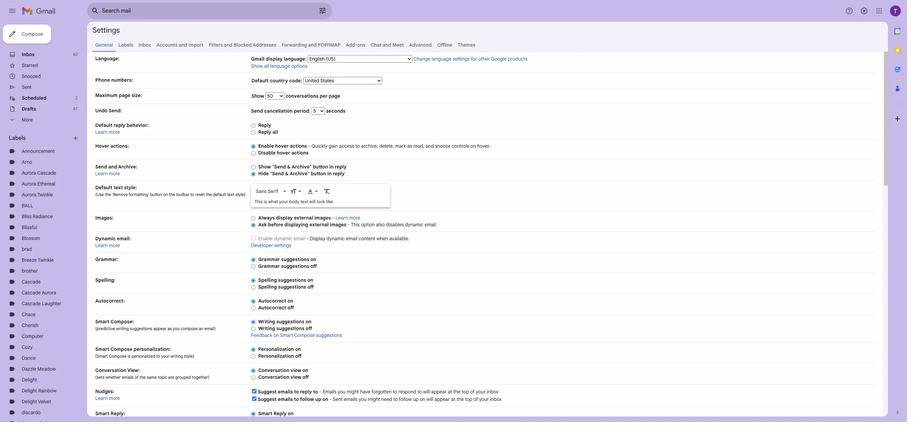 Task type: locate. For each thing, give the bounding box(es) containing it.
might
[[347, 389, 359, 395], [368, 396, 380, 402]]

reply:
[[111, 411, 125, 417]]

conversation inside conversation view: (sets whether emails of the same topic are grouped together)
[[95, 367, 126, 373]]

compose button
[[3, 25, 51, 44]]

0 horizontal spatial send
[[95, 164, 107, 170]]

in up remove formatting ‪(⌘\)‬ image
[[328, 171, 332, 177]]

send down hover
[[95, 164, 107, 170]]

learn more link up ask before displaying external images - this option also disables dynamic email.
[[336, 215, 361, 221]]

0 vertical spatial appear
[[153, 326, 167, 331]]

cascade for cascade laughter
[[22, 301, 41, 307]]

0 horizontal spatial all
[[264, 63, 269, 69]]

1 vertical spatial button
[[311, 171, 326, 177]]

button for show "send & archive" button in reply
[[313, 164, 328, 170]]

chat
[[371, 42, 382, 48]]

view
[[291, 367, 301, 373], [291, 374, 301, 380]]

autocorrect on
[[258, 298, 293, 304]]

1 vertical spatial "send
[[270, 171, 284, 177]]

compose up personalized at left
[[111, 346, 132, 352]]

1 suggest from the top
[[258, 389, 277, 395]]

enable up developer
[[258, 236, 273, 242]]

hide
[[258, 171, 269, 177]]

labels heading
[[9, 135, 72, 142]]

inbox up starred link
[[22, 51, 35, 58]]

view up conversation view off
[[291, 367, 301, 373]]

0 vertical spatial delight
[[22, 377, 37, 383]]

all down gmail
[[264, 63, 269, 69]]

tab list
[[889, 22, 908, 398]]

products
[[508, 56, 528, 62]]

0 horizontal spatial sent
[[22, 84, 32, 90]]

2 personalization from the top
[[258, 353, 294, 359]]

and for meet
[[383, 42, 391, 48]]

1 vertical spatial writing
[[258, 325, 275, 332]]

0 horizontal spatial as
[[168, 326, 172, 331]]

body
[[289, 199, 300, 205]]

and for import
[[179, 42, 187, 48]]

labels inside navigation
[[9, 135, 26, 142]]

2 email from the left
[[346, 236, 358, 242]]

announcement
[[22, 148, 55, 154]]

0 vertical spatial grammar
[[258, 256, 280, 262]]

spelling right spelling suggestions off option
[[258, 284, 277, 290]]

style) inside default text style: (use the 'remove formatting' button on the toolbar to reset the default text style)
[[235, 192, 246, 197]]

developer
[[251, 242, 273, 249]]

"send for hide
[[270, 171, 284, 177]]

when
[[377, 236, 388, 242]]

0 horizontal spatial email
[[294, 236, 305, 242]]

2 spelling from the top
[[258, 284, 277, 290]]

1 vertical spatial images
[[330, 222, 347, 228]]

default for default country code:
[[252, 78, 269, 84]]

1 vertical spatial sent
[[333, 396, 343, 402]]

off for grammar suggestions on
[[311, 263, 317, 269]]

aurora down arno
[[22, 170, 36, 176]]

1 horizontal spatial is
[[264, 199, 267, 205]]

learn up (use at the top left of the page
[[95, 171, 108, 177]]

cozy
[[22, 344, 33, 350]]

actions up show "send & archive" button in reply
[[292, 150, 309, 156]]

breeze twinkle link
[[22, 257, 54, 263]]

1 vertical spatial top
[[465, 396, 473, 402]]

1 vertical spatial settings
[[275, 242, 292, 249]]

0 vertical spatial suggest
[[258, 389, 277, 395]]

1 vertical spatial writing
[[171, 354, 183, 359]]

hide "send & archive" button in reply
[[258, 171, 345, 177]]

cascade down cascade link
[[22, 290, 41, 296]]

display up before
[[276, 215, 293, 221]]

learn more link for dynamic email:
[[95, 242, 120, 249]]

2 view from the top
[[291, 374, 301, 380]]

enable for enable dynamic email
[[258, 236, 273, 242]]

button
[[313, 164, 328, 170], [311, 171, 326, 177], [150, 192, 162, 197]]

off for conversation view on
[[303, 374, 309, 380]]

content
[[359, 236, 375, 242]]

2 enable from the top
[[258, 236, 273, 242]]

default inside default reply behavior: learn more
[[95, 122, 112, 128]]

Spelling suggestions off radio
[[251, 285, 256, 290]]

1 view from the top
[[291, 367, 301, 373]]

0 vertical spatial spelling
[[258, 277, 277, 283]]

0 horizontal spatial you
[[173, 326, 180, 331]]

0 horizontal spatial labels
[[9, 135, 26, 142]]

aurora up ball
[[22, 192, 36, 198]]

1 vertical spatial in
[[328, 171, 332, 177]]

emails inside conversation view: (sets whether emails of the same topic are grouped together)
[[122, 375, 134, 380]]

compose down writing suggestions off
[[294, 332, 315, 338]]

writing down compose:
[[116, 326, 129, 331]]

this
[[255, 199, 263, 205], [351, 222, 360, 228]]

text up 'remove on the left top of the page
[[114, 185, 123, 191]]

view:
[[127, 367, 140, 373]]

send for send cancellation period:
[[251, 108, 263, 114]]

default for default reply behavior: learn more
[[95, 122, 112, 128]]

discardo
[[22, 410, 41, 416]]

page left size:
[[119, 92, 130, 98]]

send
[[251, 108, 263, 114], [95, 164, 107, 170]]

0 vertical spatial enable
[[258, 143, 274, 149]]

blossom link
[[22, 235, 40, 241]]

1 vertical spatial inbox
[[22, 51, 35, 58]]

grammar for grammar suggestions on
[[258, 256, 280, 262]]

writing
[[258, 319, 275, 325], [258, 325, 275, 332]]

1 vertical spatial all
[[273, 129, 278, 135]]

advanced
[[409, 42, 432, 48]]

view down "conversation view on"
[[291, 374, 301, 380]]

in for hide "send & archive" button in reply
[[328, 171, 332, 177]]

delight for delight velvet
[[22, 399, 37, 405]]

external
[[294, 215, 313, 221], [310, 222, 329, 228]]

smart inside smart compose personalization: (smart compose is personalized to your writing style)
[[95, 346, 109, 352]]

Smart Reply on radio
[[251, 412, 256, 417]]

1 autocorrect from the top
[[258, 298, 286, 304]]

available.
[[390, 236, 410, 242]]

delight velvet
[[22, 399, 51, 405]]

aurora for aurora cascade
[[22, 170, 36, 176]]

button up hide "send & archive" button in reply on the left top of page
[[313, 164, 328, 170]]

inbox inside 'labels' navigation
[[22, 51, 35, 58]]

Personalization off radio
[[251, 354, 256, 359]]

button for hide "send & archive" button in reply
[[311, 171, 326, 177]]

more inside send and archive: learn more
[[109, 171, 120, 177]]

page right the per
[[329, 93, 340, 99]]

bliss radiance
[[22, 213, 53, 220]]

Autocorrect on radio
[[251, 299, 256, 304]]

0 vertical spatial images
[[315, 215, 331, 221]]

smart down writing suggestions off
[[280, 332, 293, 338]]

1 horizontal spatial settings
[[453, 56, 470, 62]]

dynamic
[[405, 222, 424, 228], [274, 236, 293, 242], [327, 236, 345, 242]]

enable
[[258, 143, 274, 149], [258, 236, 273, 242]]

0 vertical spatial button
[[313, 164, 328, 170]]

smart up (predictive
[[95, 319, 109, 325]]

2
[[75, 95, 78, 100]]

0 vertical spatial actions
[[290, 143, 307, 149]]

smart for smart reply on
[[258, 411, 273, 417]]

0 vertical spatial "send
[[272, 164, 286, 170]]

Conversation view off radio
[[251, 375, 256, 380]]

0 horizontal spatial might
[[347, 389, 359, 395]]

1 spelling from the top
[[258, 277, 277, 283]]

like.
[[327, 199, 334, 205]]

1 horizontal spatial labels
[[118, 42, 133, 48]]

and left import
[[179, 42, 187, 48]]

in down gain
[[330, 164, 334, 170]]

personalization up personalization off
[[258, 346, 294, 352]]

2 follow from the left
[[399, 396, 412, 402]]

delete,
[[379, 143, 394, 149]]

2 vertical spatial delight
[[22, 399, 37, 405]]

in
[[330, 164, 334, 170], [328, 171, 332, 177]]

1 horizontal spatial writing
[[171, 354, 183, 359]]

compose
[[181, 326, 198, 331]]

None checkbox
[[251, 236, 256, 240]]

brad
[[22, 246, 32, 252]]

send:
[[109, 108, 122, 114]]

labels right the general link
[[118, 42, 133, 48]]

labels for labels 'link'
[[118, 42, 133, 48]]

discardo link
[[22, 410, 41, 416]]

aurora up laughter
[[42, 290, 56, 296]]

suggest down conversation view off
[[258, 389, 277, 395]]

nudges: learn more
[[95, 388, 120, 401]]

1 horizontal spatial language
[[432, 56, 452, 62]]

as right mark
[[407, 143, 412, 149]]

is left personalized at left
[[128, 354, 131, 359]]

autocorrect down autocorrect on
[[258, 305, 286, 311]]

0 horizontal spatial inbox
[[22, 51, 35, 58]]

smart for smart compose: (predictive writing suggestions appear as you compose an email)
[[95, 319, 109, 325]]

images up enable dynamic email - display dynamic email content when available. developer settings
[[330, 222, 347, 228]]

show for show "send & archive" button in reply
[[258, 164, 271, 170]]

and left pop/imap
[[308, 42, 317, 48]]

0 vertical spatial writing
[[258, 319, 275, 325]]

reply right the reply all option
[[258, 129, 271, 135]]

is left the what
[[264, 199, 267, 205]]

emails
[[122, 375, 134, 380], [278, 389, 293, 395], [278, 396, 293, 402], [344, 396, 358, 402]]

language down offline
[[432, 56, 452, 62]]

0 vertical spatial &
[[287, 164, 291, 170]]

display up show all language options
[[266, 56, 283, 62]]

you down have
[[359, 396, 367, 402]]

3 delight from the top
[[22, 399, 37, 405]]

spelling for spelling suggestions on
[[258, 277, 277, 283]]

1 horizontal spatial send
[[251, 108, 263, 114]]

2 vertical spatial will
[[427, 396, 434, 402]]

1 vertical spatial show
[[252, 93, 266, 99]]

1 vertical spatial language
[[270, 63, 290, 69]]

text right the body
[[301, 199, 308, 205]]

writing for writing suggestions off
[[258, 325, 275, 332]]

an
[[199, 326, 203, 331]]

0 vertical spatial style)
[[235, 192, 246, 197]]

spelling for spelling suggestions off
[[258, 284, 277, 290]]

top
[[462, 389, 469, 395], [465, 396, 473, 402]]

conversation for conversation view on
[[258, 367, 289, 373]]

hover for enable
[[275, 143, 289, 149]]

off down spelling suggestions on
[[308, 284, 314, 290]]

1 vertical spatial actions
[[292, 150, 309, 156]]

reply
[[114, 122, 126, 128], [335, 164, 347, 170], [333, 171, 345, 177], [300, 389, 312, 395]]

cascade for cascade aurora
[[22, 290, 41, 296]]

meet
[[393, 42, 404, 48]]

smart compose: (predictive writing suggestions appear as you compose an email)
[[95, 319, 216, 331]]

and right filters on the top
[[224, 42, 233, 48]]

1 vertical spatial hover
[[277, 150, 290, 156]]

default down undo
[[95, 122, 112, 128]]

conversations
[[286, 93, 319, 99]]

gmail
[[251, 56, 265, 62]]

1 horizontal spatial all
[[273, 129, 278, 135]]

writing up are
[[171, 354, 183, 359]]

send inside send and archive: learn more
[[95, 164, 107, 170]]

learn more link
[[95, 129, 120, 135], [95, 171, 120, 177], [336, 215, 361, 221], [95, 242, 120, 249], [95, 395, 120, 401]]

0 horizontal spatial dynamic
[[274, 236, 293, 242]]

disable
[[258, 150, 276, 156]]

enable hover actions - quickly gain access to archive, delete, mark as read, and snooze controls on hover.
[[258, 143, 490, 149]]

email down displaying
[[294, 236, 305, 242]]

1 vertical spatial twinkle
[[38, 257, 54, 263]]

1 horizontal spatial style)
[[235, 192, 246, 197]]

0 horizontal spatial follow
[[300, 396, 314, 402]]

0 vertical spatial default
[[252, 78, 269, 84]]

you inside smart compose: (predictive writing suggestions appear as you compose an email)
[[173, 326, 180, 331]]

2 suggest from the top
[[258, 396, 277, 402]]

autocorrect
[[258, 298, 286, 304], [258, 305, 286, 311]]

2 writing from the top
[[258, 325, 275, 332]]

default for default text style: (use the 'remove formatting' button on the toolbar to reset the default text style)
[[95, 185, 112, 191]]

1 horizontal spatial might
[[368, 396, 380, 402]]

pop/imap
[[318, 42, 341, 48]]

default left country
[[252, 78, 269, 84]]

cascade up chaos
[[22, 301, 41, 307]]

0 horizontal spatial language
[[270, 63, 290, 69]]

0 vertical spatial writing
[[116, 326, 129, 331]]

serif
[[268, 188, 279, 195]]

off down personalization on
[[295, 353, 302, 359]]

1 vertical spatial suggest
[[258, 396, 277, 402]]

learn more link down dynamic
[[95, 242, 120, 249]]

learn up hover
[[95, 129, 108, 135]]

sans serif option
[[255, 188, 282, 195]]

1 writing from the top
[[258, 319, 275, 325]]

0 vertical spatial in
[[330, 164, 334, 170]]

snoozed link
[[22, 73, 41, 79]]

phone numbers:
[[95, 77, 133, 83]]

0 vertical spatial show
[[251, 63, 263, 69]]

seconds
[[325, 108, 346, 114]]

None checkbox
[[252, 389, 257, 394], [252, 397, 257, 401], [252, 389, 257, 394], [252, 397, 257, 401]]

inbox link up starred link
[[22, 51, 35, 58]]

"send down disable hover actions at the left
[[272, 164, 286, 170]]

accounts and import link
[[157, 42, 204, 48]]

archive" down show "send & archive" button in reply
[[290, 171, 310, 177]]

remove formatting ‪(⌘\)‬ image
[[324, 188, 331, 195]]

- left quickly in the top left of the page
[[308, 143, 311, 149]]

off for spelling suggestions on
[[308, 284, 314, 290]]

per
[[320, 93, 328, 99]]

0 vertical spatial might
[[347, 389, 359, 395]]

1 vertical spatial labels
[[9, 135, 26, 142]]

delight for delight link
[[22, 377, 37, 383]]

aurora for aurora twinkle
[[22, 192, 36, 198]]

1 vertical spatial as
[[168, 326, 172, 331]]

hover right disable
[[277, 150, 290, 156]]

- inside enable dynamic email - display dynamic email content when available. developer settings
[[306, 236, 309, 242]]

2 delight from the top
[[22, 388, 37, 394]]

1 horizontal spatial inbox link
[[139, 42, 151, 48]]

sent down "emails" at left
[[333, 396, 343, 402]]

Personalization on radio
[[251, 347, 256, 352]]

Grammar suggestions on radio
[[251, 257, 256, 262]]

images:
[[95, 215, 113, 221]]

enable up disable
[[258, 143, 274, 149]]

0 horizontal spatial this
[[255, 199, 263, 205]]

1 vertical spatial personalization
[[258, 353, 294, 359]]

all down cancellation
[[273, 129, 278, 135]]

add-ons link
[[346, 42, 365, 48]]

button inside default text style: (use the 'remove formatting' button on the toolbar to reset the default text style)
[[150, 192, 162, 197]]

whether
[[106, 375, 121, 380]]

Grammar suggestions off radio
[[251, 264, 256, 269]]

smart compose personalization: (smart compose is personalized to your writing style)
[[95, 346, 194, 359]]

1 vertical spatial inbox link
[[22, 51, 35, 58]]

all
[[264, 63, 269, 69], [273, 129, 278, 135]]

learn inside nudges: learn more
[[95, 395, 108, 401]]

1 vertical spatial spelling
[[258, 284, 277, 290]]

suggest for suggest emails to reply to - emails you might have forgotten to respond to will appear at the top of your inbox
[[258, 389, 277, 395]]

Search mail text field
[[102, 7, 300, 14]]

compose inside button
[[22, 31, 43, 37]]

forwarding and pop/imap link
[[282, 42, 341, 48]]

hover.
[[477, 143, 490, 149]]

off down grammar suggestions on at left bottom
[[311, 263, 317, 269]]

images down look
[[315, 215, 331, 221]]

1 vertical spatial external
[[310, 222, 329, 228]]

0 vertical spatial external
[[294, 215, 313, 221]]

0 vertical spatial settings
[[453, 56, 470, 62]]

twinkle right breeze
[[38, 257, 54, 263]]

0 vertical spatial of
[[135, 375, 139, 380]]

cascade down brother link
[[22, 279, 41, 285]]

1 enable from the top
[[258, 143, 274, 149]]

follow down conversation view off
[[300, 396, 314, 402]]

sans
[[256, 188, 267, 195]]

1 personalization from the top
[[258, 346, 294, 352]]

learn more link down archive:
[[95, 171, 120, 177]]

conversation up conversation view off
[[258, 367, 289, 373]]

and right the read,
[[426, 143, 434, 149]]

2 vertical spatial default
[[95, 185, 112, 191]]

delight down dazzle
[[22, 377, 37, 383]]

1 vertical spatial text
[[227, 192, 234, 197]]

show up hide
[[258, 164, 271, 170]]

1 vertical spatial delight
[[22, 388, 37, 394]]

and inside send and archive: learn more
[[108, 164, 117, 170]]

emails down suggest emails to reply to - emails you might have forgotten to respond to will appear at the top of your inbox
[[344, 396, 358, 402]]

1 vertical spatial is
[[128, 354, 131, 359]]

dynamic left email.
[[405, 222, 424, 228]]

hover up disable hover actions at the left
[[275, 143, 289, 149]]

0 vertical spatial language
[[432, 56, 452, 62]]

0 vertical spatial inbox
[[487, 389, 499, 395]]

external up displaying
[[294, 215, 313, 221]]

button right formatting'
[[150, 192, 162, 197]]

to inside smart compose personalization: (smart compose is personalized to your writing style)
[[156, 354, 160, 359]]

emails down view:
[[122, 375, 134, 380]]

1 vertical spatial display
[[276, 215, 293, 221]]

suggest emails to follow up on - sent emails you might need to follow up on will appear at the top of your inbox
[[258, 396, 502, 402]]

0 vertical spatial autocorrect
[[258, 298, 286, 304]]

conversation down "conversation view on"
[[258, 374, 289, 380]]

on
[[471, 143, 476, 149], [163, 192, 168, 197], [311, 256, 316, 262], [308, 277, 313, 283], [288, 298, 293, 304], [306, 319, 312, 325], [274, 332, 279, 338], [295, 346, 301, 352], [303, 367, 308, 373], [323, 396, 328, 402], [420, 396, 426, 402], [288, 411, 294, 417]]

Autocorrect off radio
[[251, 306, 256, 311]]

delight rainbow link
[[22, 388, 57, 394]]

default inside default text style: (use the 'remove formatting' button on the toolbar to reset the default text style)
[[95, 185, 112, 191]]

1 email from the left
[[294, 236, 305, 242]]

2 vertical spatial button
[[150, 192, 162, 197]]

archive" for hide
[[290, 171, 310, 177]]

0 vertical spatial display
[[266, 56, 283, 62]]

display for gmail
[[266, 56, 283, 62]]

0 horizontal spatial is
[[128, 354, 131, 359]]

Conversation view on radio
[[251, 368, 256, 373]]

show for show
[[252, 93, 266, 99]]

images
[[315, 215, 331, 221], [330, 222, 347, 228]]

of inside conversation view: (sets whether emails of the same topic are grouped together)
[[135, 375, 139, 380]]

reply up reply all
[[258, 122, 271, 128]]

1 vertical spatial style)
[[184, 354, 194, 359]]

Spelling suggestions on radio
[[251, 278, 256, 283]]

more
[[22, 117, 33, 123]]

settings left 'for'
[[453, 56, 470, 62]]

1 horizontal spatial you
[[338, 389, 346, 395]]

more down nudges:
[[109, 395, 120, 401]]

labels down more
[[9, 135, 26, 142]]

settings up grammar suggestions on at left bottom
[[275, 242, 292, 249]]

0 vertical spatial reply
[[258, 122, 271, 128]]

learn down dynamic
[[95, 242, 108, 249]]

2 autocorrect from the top
[[258, 305, 286, 311]]

learn
[[95, 129, 108, 135], [95, 171, 108, 177], [336, 215, 348, 221], [95, 242, 108, 249], [95, 395, 108, 401]]

support image
[[846, 7, 854, 15]]

delight up discardo
[[22, 399, 37, 405]]

enable inside enable dynamic email - display dynamic email content when available. developer settings
[[258, 236, 273, 242]]

2 vertical spatial appear
[[435, 396, 450, 402]]

1 grammar from the top
[[258, 256, 280, 262]]

2 grammar from the top
[[258, 263, 280, 269]]

compose down gmail 'image'
[[22, 31, 43, 37]]

1 vertical spatial archive"
[[290, 171, 310, 177]]

of
[[135, 375, 139, 380], [470, 389, 475, 395], [474, 396, 478, 402]]

'remove
[[112, 192, 128, 197]]

smart inside smart compose: (predictive writing suggestions appear as you compose an email)
[[95, 319, 109, 325]]

1 vertical spatial grammar
[[258, 263, 280, 269]]

access
[[339, 143, 354, 149]]

smart up (smart
[[95, 346, 109, 352]]

1 vertical spatial default
[[95, 122, 112, 128]]

1 delight from the top
[[22, 377, 37, 383]]

cascade laughter
[[22, 301, 61, 307]]

style)
[[235, 192, 246, 197], [184, 354, 194, 359]]

in for show "send & archive" button in reply
[[330, 164, 334, 170]]

quickly
[[312, 143, 328, 149]]

themes
[[458, 42, 476, 48]]

follow down respond
[[399, 396, 412, 402]]

& down show "send & archive" button in reply
[[285, 171, 289, 177]]

1 vertical spatial of
[[470, 389, 475, 395]]

as left compose
[[168, 326, 172, 331]]

cozy link
[[22, 344, 33, 350]]

None search field
[[87, 3, 332, 19]]

autocorrect off
[[258, 305, 294, 311]]

smart for smart reply:
[[95, 411, 109, 417]]

display for always
[[276, 215, 293, 221]]

writing for writing suggestions on
[[258, 319, 275, 325]]

suggestions for writing suggestions off
[[277, 325, 305, 332]]

spelling suggestions off
[[258, 284, 314, 290]]

and left archive:
[[108, 164, 117, 170]]

dynamic right display on the bottom of page
[[327, 236, 345, 242]]

1 follow from the left
[[300, 396, 314, 402]]



Task type: vqa. For each thing, say whether or not it's contained in the screenshot.
bottom Delight
yes



Task type: describe. For each thing, give the bounding box(es) containing it.
dance
[[22, 355, 36, 361]]

all for show
[[264, 63, 269, 69]]

1 vertical spatial might
[[368, 396, 380, 402]]

arno
[[22, 159, 32, 165]]

delight link
[[22, 377, 37, 383]]

1 up from the left
[[315, 396, 321, 402]]

0 vertical spatial inbox
[[139, 42, 151, 48]]

labels navigation
[[0, 22, 87, 422]]

accounts and import
[[157, 42, 204, 48]]

filters and blocked addresses link
[[209, 42, 276, 48]]

cascade for cascade link
[[22, 279, 41, 285]]

more inside nudges: learn more
[[109, 395, 120, 401]]

chat and meet link
[[371, 42, 404, 48]]

respond
[[399, 389, 417, 395]]

snooze
[[435, 143, 451, 149]]

chaos
[[22, 312, 36, 318]]

actions for enable
[[290, 143, 307, 149]]

always display external images - learn more
[[258, 215, 361, 221]]

meadow
[[37, 366, 56, 372]]

same
[[147, 375, 157, 380]]

smart for smart compose personalization: (smart compose is personalized to your writing style)
[[95, 346, 109, 352]]

0 vertical spatial inbox link
[[139, 42, 151, 48]]

country
[[270, 78, 288, 84]]

feedback on smart compose suggestions link
[[251, 332, 342, 338]]

Always display external images radio
[[251, 216, 256, 221]]

off for writing suggestions on
[[306, 325, 312, 332]]

more up ask before displaying external images - this option also disables dynamic email.
[[349, 215, 361, 221]]

1 horizontal spatial sent
[[333, 396, 343, 402]]

1 horizontal spatial page
[[329, 93, 340, 99]]

Hide "Send & Archive" button in reply radio
[[251, 172, 256, 177]]

filters
[[209, 42, 223, 48]]

off up writing suggestions on
[[288, 305, 294, 311]]

cancellation
[[264, 108, 293, 114]]

email:
[[117, 236, 131, 242]]

send and archive: learn more
[[95, 164, 137, 177]]

behavior:
[[127, 122, 149, 128]]

1 vertical spatial at
[[451, 396, 456, 402]]

2 up from the left
[[413, 396, 419, 402]]

aurora for aurora ethereal
[[22, 181, 36, 187]]

suggestions for grammar suggestions on
[[281, 256, 309, 262]]

personalization for personalization on
[[258, 346, 294, 352]]

"send for show
[[272, 164, 286, 170]]

view for on
[[291, 367, 301, 373]]

Show "Send & Archive" button in reply radio
[[251, 165, 256, 170]]

0 horizontal spatial page
[[119, 92, 130, 98]]

hover
[[95, 143, 109, 149]]

ons
[[357, 42, 365, 48]]

0 vertical spatial as
[[407, 143, 412, 149]]

0 vertical spatial top
[[462, 389, 469, 395]]

aurora twinkle link
[[22, 192, 53, 198]]

breeze twinkle
[[22, 257, 54, 263]]

cascade link
[[22, 279, 41, 285]]

suggest for suggest emails to follow up on - sent emails you might need to follow up on will appear at the top of your inbox
[[258, 396, 277, 402]]

gmail display language:
[[251, 56, 307, 62]]

cascade aurora link
[[22, 290, 56, 296]]

accounts
[[157, 42, 178, 48]]

Reply all radio
[[251, 130, 256, 135]]

reply for reply all
[[258, 129, 271, 135]]

suggestions inside smart compose: (predictive writing suggestions appear as you compose an email)
[[130, 326, 152, 331]]

arno link
[[22, 159, 32, 165]]

Reply radio
[[251, 123, 256, 128]]

starred
[[22, 62, 38, 68]]

size:
[[132, 92, 142, 98]]

more inside the dynamic email: learn more
[[109, 242, 120, 249]]

2 vertical spatial of
[[474, 396, 478, 402]]

ball link
[[22, 203, 33, 209]]

appear inside smart compose: (predictive writing suggestions appear as you compose an email)
[[153, 326, 167, 331]]

twinkle for breeze twinkle
[[38, 257, 54, 263]]

Writing suggestions on radio
[[251, 320, 256, 325]]

0 vertical spatial will
[[310, 199, 316, 205]]

search mail image
[[89, 5, 101, 17]]

formatting options toolbar
[[253, 185, 388, 198]]

you for as
[[173, 326, 180, 331]]

show all language options
[[251, 63, 308, 69]]

chat and meet
[[371, 42, 404, 48]]

learn up ask before displaying external images - this option also disables dynamic email.
[[336, 215, 348, 221]]

2 horizontal spatial you
[[359, 396, 367, 402]]

personalization on
[[258, 346, 301, 352]]

compose right (smart
[[109, 354, 127, 359]]

to inside default text style: (use the 'remove formatting' button on the toolbar to reset the default text style)
[[191, 192, 194, 197]]

twinkle for aurora twinkle
[[37, 192, 53, 198]]

1 vertical spatial will
[[423, 389, 430, 395]]

default
[[213, 192, 226, 197]]

advanced search options image
[[316, 4, 330, 17]]

snoozed
[[22, 73, 41, 79]]

- left option at the bottom of the page
[[348, 222, 350, 228]]

learn more link for send and archive:
[[95, 171, 120, 177]]

conversation for conversation view: (sets whether emails of the same topic are grouped together)
[[95, 367, 126, 373]]

is inside smart compose personalization: (smart compose is personalized to your writing style)
[[128, 354, 131, 359]]

emails up "smart reply on"
[[278, 396, 293, 402]]

cascade up ethereal
[[37, 170, 56, 176]]

2 vertical spatial reply
[[274, 411, 287, 417]]

main menu image
[[8, 7, 16, 15]]

reply inside default reply behavior: learn more
[[114, 122, 126, 128]]

& for show
[[287, 164, 291, 170]]

aurora ethereal link
[[22, 181, 55, 187]]

scheduled
[[22, 95, 46, 101]]

you for emails
[[338, 389, 346, 395]]

suggestions for spelling suggestions on
[[278, 277, 306, 283]]

starred link
[[22, 62, 38, 68]]

disables
[[386, 222, 404, 228]]

settings inside enable dynamic email - display dynamic email content when available. developer settings
[[275, 242, 292, 249]]

brad link
[[22, 246, 32, 252]]

chaos link
[[22, 312, 36, 318]]

ball
[[22, 203, 33, 209]]

actions for disable
[[292, 150, 309, 156]]

nudges:
[[95, 388, 114, 395]]

personalization for personalization off
[[258, 353, 294, 359]]

blissful
[[22, 224, 37, 230]]

autocorrect for autocorrect on
[[258, 298, 286, 304]]

& for hide
[[285, 171, 289, 177]]

reply for reply
[[258, 122, 271, 128]]

Writing suggestions off radio
[[251, 326, 256, 332]]

delight for delight rainbow
[[22, 388, 37, 394]]

toolbar
[[176, 192, 190, 197]]

writing inside smart compose: (predictive writing suggestions appear as you compose an email)
[[116, 326, 129, 331]]

gmail image
[[22, 4, 59, 18]]

smart reply on
[[258, 411, 294, 417]]

2 vertical spatial text
[[301, 199, 308, 205]]

hover for disable
[[277, 150, 290, 156]]

autocorrect for autocorrect off
[[258, 305, 286, 311]]

reply left "emails" at left
[[300, 389, 312, 395]]

grammar for grammar suggestions off
[[258, 263, 280, 269]]

bliss radiance link
[[22, 213, 53, 220]]

1 vertical spatial inbox
[[490, 396, 502, 402]]

writing inside smart compose personalization: (smart compose is personalized to your writing style)
[[171, 354, 183, 359]]

0 vertical spatial is
[[264, 199, 267, 205]]

archive:
[[118, 164, 137, 170]]

(predictive
[[95, 326, 115, 331]]

as inside smart compose: (predictive writing suggestions appear as you compose an email)
[[168, 326, 172, 331]]

change language settings for other google products
[[414, 56, 528, 62]]

suggestions for grammar suggestions off
[[281, 263, 309, 269]]

and for blocked
[[224, 42, 233, 48]]

(sets
[[95, 375, 105, 380]]

1 vertical spatial this
[[351, 222, 360, 228]]

- down "emails" at left
[[330, 396, 332, 402]]

0 vertical spatial text
[[114, 185, 123, 191]]

settings image
[[861, 7, 869, 15]]

show for show all language options
[[251, 63, 263, 69]]

reply down access
[[335, 164, 347, 170]]

0 vertical spatial at
[[448, 389, 452, 395]]

filters and blocked addresses
[[209, 42, 276, 48]]

brother link
[[22, 268, 38, 274]]

dazzle meadow
[[22, 366, 56, 372]]

personalization off
[[258, 353, 302, 359]]

cascade laughter link
[[22, 301, 61, 307]]

your inside smart compose personalization: (smart compose is personalized to your writing style)
[[161, 354, 170, 359]]

1 vertical spatial appear
[[431, 389, 447, 395]]

blissful link
[[22, 224, 37, 230]]

on inside default text style: (use the 'remove formatting' button on the toolbar to reset the default text style)
[[163, 192, 168, 197]]

Enable hover actions radio
[[251, 144, 256, 149]]

labels for the labels heading
[[9, 135, 26, 142]]

the inside conversation view: (sets whether emails of the same topic are grouped together)
[[140, 375, 146, 380]]

send cancellation period:
[[251, 108, 312, 114]]

send for send and archive: learn more
[[95, 164, 107, 170]]

numbers:
[[111, 77, 133, 83]]

period:
[[294, 108, 311, 114]]

1 horizontal spatial dynamic
[[327, 236, 345, 242]]

offline
[[437, 42, 453, 48]]

- up ask before displaying external images - this option also disables dynamic email.
[[332, 215, 335, 221]]

grammar suggestions off
[[258, 263, 317, 269]]

language:
[[284, 56, 307, 62]]

learn inside the dynamic email: learn more
[[95, 242, 108, 249]]

add-ons
[[346, 42, 365, 48]]

and for pop/imap
[[308, 42, 317, 48]]

Disable hover actions radio
[[251, 151, 256, 156]]

2 horizontal spatial dynamic
[[405, 222, 424, 228]]

Ask before displaying external images radio
[[251, 223, 256, 228]]

- left "emails" at left
[[319, 389, 322, 395]]

default country code:
[[252, 78, 304, 84]]

more button
[[0, 114, 82, 125]]

learn inside send and archive: learn more
[[95, 171, 108, 177]]

conversation for conversation view off
[[258, 374, 289, 380]]

1 horizontal spatial text
[[227, 192, 234, 197]]

0 vertical spatial this
[[255, 199, 263, 205]]

archive" for show
[[292, 164, 312, 170]]

style) inside smart compose personalization: (smart compose is personalized to your writing style)
[[184, 354, 194, 359]]

learn inside default reply behavior: learn more
[[95, 129, 108, 135]]

archive,
[[361, 143, 378, 149]]

compose:
[[111, 319, 134, 325]]

dazzle meadow link
[[22, 366, 56, 372]]

and for archive:
[[108, 164, 117, 170]]

enable for enable hover actions
[[258, 143, 274, 149]]

settings
[[93, 25, 120, 35]]

emails down conversation view off
[[278, 389, 293, 395]]

suggestions for writing suggestions on
[[277, 319, 305, 325]]

drafts
[[22, 106, 36, 112]]

more inside default reply behavior: learn more
[[109, 129, 120, 135]]

hover actions:
[[95, 143, 129, 149]]

learn more link for default reply behavior:
[[95, 129, 120, 135]]

suggestions for spelling suggestions off
[[278, 284, 306, 290]]

learn more link for nudges:
[[95, 395, 120, 401]]

brother
[[22, 268, 38, 274]]

writing suggestions off
[[258, 325, 312, 332]]

conversations per page
[[285, 93, 340, 99]]

grammar:
[[95, 256, 118, 262]]

all for reply
[[273, 129, 278, 135]]

spelling suggestions on
[[258, 277, 313, 283]]

always
[[258, 215, 275, 221]]

mark
[[395, 143, 406, 149]]

sent inside 'labels' navigation
[[22, 84, 32, 90]]

google
[[491, 56, 507, 62]]

personalized
[[132, 354, 155, 359]]

0 horizontal spatial inbox link
[[22, 51, 35, 58]]

maximum page size:
[[95, 92, 142, 98]]

47
[[73, 106, 78, 111]]

reply up formatting options 'toolbar'
[[333, 171, 345, 177]]

view for off
[[291, 374, 301, 380]]



